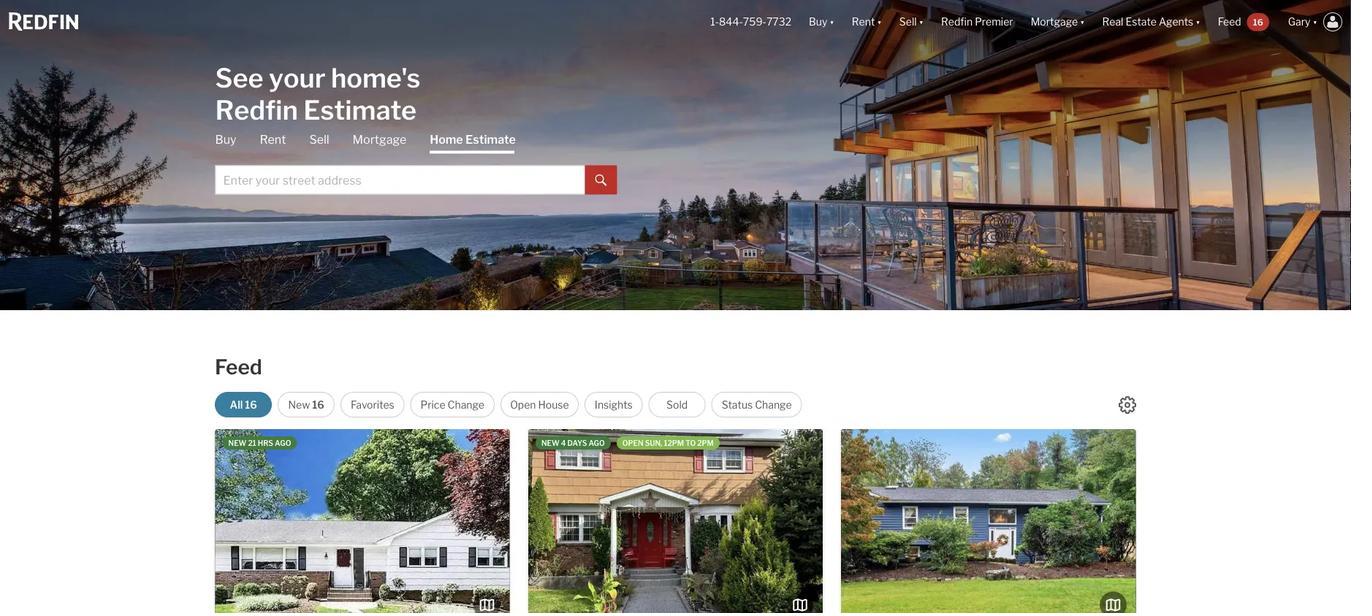 Task type: describe. For each thing, give the bounding box(es) containing it.
Favorites radio
[[341, 392, 405, 418]]

open sun, 12pm to 2pm
[[622, 439, 714, 448]]

all 16
[[230, 399, 257, 411]]

estate
[[1126, 16, 1157, 28]]

change for price change
[[448, 399, 484, 411]]

rent ▾ button
[[852, 0, 882, 44]]

844-
[[719, 16, 743, 28]]

sun,
[[645, 439, 662, 448]]

to
[[686, 439, 696, 448]]

new 21 hrs ago
[[228, 439, 291, 448]]

buy ▾
[[809, 16, 834, 28]]

home estimate link
[[430, 132, 516, 154]]

premier
[[975, 16, 1013, 28]]

buy ▾ button
[[800, 0, 843, 44]]

ago for new 21 hrs ago
[[275, 439, 291, 448]]

tab list containing buy
[[215, 132, 617, 195]]

hrs
[[258, 439, 273, 448]]

▾ for rent ▾
[[877, 16, 882, 28]]

redfin premier
[[941, 16, 1013, 28]]

ago for new 4 days ago
[[589, 439, 605, 448]]

open
[[510, 399, 536, 411]]

mortgage for mortgage
[[353, 133, 406, 147]]

7732
[[766, 16, 791, 28]]

buy ▾ button
[[809, 0, 834, 44]]

mortgage ▾ button
[[1022, 0, 1094, 44]]

buy link
[[215, 132, 236, 148]]

All radio
[[215, 392, 272, 418]]

mortgage ▾ button
[[1031, 0, 1085, 44]]

open
[[622, 439, 643, 448]]

estimate inside the see your home's redfin estimate
[[303, 94, 417, 126]]

Status Change radio
[[711, 392, 802, 418]]

photo of 40 fox hill rd, upper saddle river, nj 07458 image
[[215, 430, 510, 614]]

buy for buy ▾
[[809, 16, 827, 28]]

2 photo of 4 robert ct, nanuet, ny 10954 image from the left
[[823, 430, 1117, 614]]

new 16
[[288, 399, 324, 411]]

real estate agents ▾ link
[[1102, 0, 1200, 44]]

change for status change
[[755, 399, 792, 411]]

agents
[[1159, 16, 1193, 28]]

real estate agents ▾
[[1102, 16, 1200, 28]]

all
[[230, 399, 243, 411]]

16 for all 16
[[245, 399, 257, 411]]

rent ▾ button
[[843, 0, 891, 44]]

1-844-759-7732 link
[[710, 16, 791, 28]]

option group containing all
[[215, 392, 802, 418]]

real estate agents ▾ button
[[1094, 0, 1209, 44]]

rent link
[[260, 132, 286, 148]]

Price Change radio
[[410, 392, 495, 418]]

real
[[1102, 16, 1123, 28]]

2 horizontal spatial 16
[[1253, 17, 1263, 27]]

Sold radio
[[649, 392, 706, 418]]

Enter your street address search field
[[215, 166, 585, 195]]

2pm
[[697, 439, 714, 448]]

sell link
[[309, 132, 329, 148]]

▾ inside dropdown button
[[1196, 16, 1200, 28]]

mortgage link
[[353, 132, 406, 148]]

gary ▾
[[1288, 16, 1318, 28]]

new 4 days ago
[[541, 439, 605, 448]]

1-
[[710, 16, 719, 28]]

12pm
[[664, 439, 684, 448]]

open house
[[510, 399, 569, 411]]

21
[[248, 439, 256, 448]]



Task type: vqa. For each thing, say whether or not it's contained in the screenshot.
bottom do
no



Task type: locate. For each thing, give the bounding box(es) containing it.
1 horizontal spatial buy
[[809, 16, 827, 28]]

price
[[421, 399, 445, 411]]

rent
[[852, 16, 875, 28], [260, 133, 286, 147]]

redfin
[[941, 16, 973, 28], [215, 94, 298, 126]]

0 horizontal spatial change
[[448, 399, 484, 411]]

New radio
[[278, 392, 335, 418]]

estimate inside tab list
[[465, 133, 516, 147]]

redfin premier button
[[932, 0, 1022, 44]]

0 horizontal spatial estimate
[[303, 94, 417, 126]]

1 horizontal spatial mortgage
[[1031, 16, 1078, 28]]

new left the 4 at the left bottom of page
[[541, 439, 559, 448]]

buy right 7732
[[809, 16, 827, 28]]

2 new from the left
[[541, 439, 559, 448]]

feed up the all
[[215, 355, 262, 380]]

new left 21
[[228, 439, 246, 448]]

rent left sell link
[[260, 133, 286, 147]]

1 horizontal spatial ago
[[589, 439, 605, 448]]

sell ▾ button
[[891, 0, 932, 44]]

sell for sell ▾
[[899, 16, 917, 28]]

ago right the hrs
[[275, 439, 291, 448]]

gary
[[1288, 16, 1311, 28]]

mortgage inside dropdown button
[[1031, 16, 1078, 28]]

see your home's redfin estimate
[[215, 62, 420, 126]]

price change
[[421, 399, 484, 411]]

new for new 21 hrs ago
[[228, 439, 246, 448]]

2 photo of 2 van wyck st, montvale, nj 07645 image from the left
[[1136, 430, 1351, 614]]

days
[[567, 439, 587, 448]]

new for new 4 days ago
[[541, 439, 559, 448]]

rent for rent
[[260, 133, 286, 147]]

759-
[[743, 16, 766, 28]]

Insights radio
[[585, 392, 643, 418]]

16
[[1253, 17, 1263, 27], [245, 399, 257, 411], [312, 399, 324, 411]]

rent right buy ▾
[[852, 16, 875, 28]]

tab list
[[215, 132, 617, 195]]

sell for sell
[[309, 133, 329, 147]]

0 vertical spatial feed
[[1218, 16, 1241, 28]]

0 horizontal spatial feed
[[215, 355, 262, 380]]

1 horizontal spatial feed
[[1218, 16, 1241, 28]]

16 right new
[[312, 399, 324, 411]]

1 photo of 4 robert ct, nanuet, ny 10954 image from the left
[[528, 430, 823, 614]]

change right price on the bottom of page
[[448, 399, 484, 411]]

mortgage
[[1031, 16, 1078, 28], [353, 133, 406, 147]]

favorites
[[351, 399, 394, 411]]

1 horizontal spatial change
[[755, 399, 792, 411]]

insights
[[595, 399, 633, 411]]

▾ right agents
[[1196, 16, 1200, 28]]

rent ▾
[[852, 16, 882, 28]]

ago
[[275, 439, 291, 448], [589, 439, 605, 448]]

photo of 2 van wyck st, montvale, nj 07645 image
[[841, 430, 1136, 614], [1136, 430, 1351, 614]]

3 ▾ from the left
[[919, 16, 924, 28]]

▾ left 'real'
[[1080, 16, 1085, 28]]

0 horizontal spatial redfin
[[215, 94, 298, 126]]

option group
[[215, 392, 802, 418]]

0 horizontal spatial 16
[[245, 399, 257, 411]]

6 ▾ from the left
[[1313, 16, 1318, 28]]

0 vertical spatial redfin
[[941, 16, 973, 28]]

16 right the all
[[245, 399, 257, 411]]

0 vertical spatial mortgage
[[1031, 16, 1078, 28]]

2 ▾ from the left
[[877, 16, 882, 28]]

feed
[[1218, 16, 1241, 28], [215, 355, 262, 380]]

1 vertical spatial buy
[[215, 133, 236, 147]]

redfin inside button
[[941, 16, 973, 28]]

your
[[269, 62, 326, 94]]

change right the status
[[755, 399, 792, 411]]

redfin left "premier"
[[941, 16, 973, 28]]

estimate right home
[[465, 133, 516, 147]]

4 ▾ from the left
[[1080, 16, 1085, 28]]

ago right days
[[589, 439, 605, 448]]

mortgage ▾
[[1031, 16, 1085, 28]]

▾
[[830, 16, 834, 28], [877, 16, 882, 28], [919, 16, 924, 28], [1080, 16, 1085, 28], [1196, 16, 1200, 28], [1313, 16, 1318, 28]]

1 horizontal spatial estimate
[[465, 133, 516, 147]]

1 horizontal spatial rent
[[852, 16, 875, 28]]

sell
[[899, 16, 917, 28], [309, 133, 329, 147]]

2 change from the left
[[755, 399, 792, 411]]

4
[[561, 439, 566, 448]]

1 horizontal spatial redfin
[[941, 16, 973, 28]]

mortgage up enter your street address search field
[[353, 133, 406, 147]]

status
[[722, 399, 753, 411]]

0 horizontal spatial new
[[228, 439, 246, 448]]

1 horizontal spatial 16
[[312, 399, 324, 411]]

home estimate
[[430, 133, 516, 147]]

buy inside dropdown button
[[809, 16, 827, 28]]

1 change from the left
[[448, 399, 484, 411]]

house
[[538, 399, 569, 411]]

1 vertical spatial feed
[[215, 355, 262, 380]]

1 vertical spatial rent
[[260, 133, 286, 147]]

Open House radio
[[500, 392, 579, 418]]

0 horizontal spatial buy
[[215, 133, 236, 147]]

5 ▾ from the left
[[1196, 16, 1200, 28]]

16 inside all option
[[245, 399, 257, 411]]

photo of 4 robert ct, nanuet, ny 10954 image
[[528, 430, 823, 614], [823, 430, 1117, 614]]

1 new from the left
[[228, 439, 246, 448]]

1 vertical spatial estimate
[[465, 133, 516, 147]]

0 horizontal spatial mortgage
[[353, 133, 406, 147]]

change
[[448, 399, 484, 411], [755, 399, 792, 411]]

new
[[288, 399, 310, 411]]

1-844-759-7732
[[710, 16, 791, 28]]

16 for new 16
[[312, 399, 324, 411]]

1 ▾ from the left
[[830, 16, 834, 28]]

sell right rent ▾
[[899, 16, 917, 28]]

buy
[[809, 16, 827, 28], [215, 133, 236, 147]]

0 vertical spatial estimate
[[303, 94, 417, 126]]

mortgage left 'real'
[[1031, 16, 1078, 28]]

sell down the see your home's redfin estimate
[[309, 133, 329, 147]]

redfin up rent link
[[215, 94, 298, 126]]

sell ▾
[[899, 16, 924, 28]]

sold
[[666, 399, 688, 411]]

home
[[430, 133, 463, 147]]

rent inside dropdown button
[[852, 16, 875, 28]]

16 inside the 'new' option
[[312, 399, 324, 411]]

1 horizontal spatial new
[[541, 439, 559, 448]]

▾ for mortgage ▾
[[1080, 16, 1085, 28]]

mortgage for mortgage ▾
[[1031, 16, 1078, 28]]

▾ right rent ▾
[[919, 16, 924, 28]]

▾ left the 'sell ▾'
[[877, 16, 882, 28]]

0 horizontal spatial sell
[[309, 133, 329, 147]]

change inside option
[[755, 399, 792, 411]]

2 ago from the left
[[589, 439, 605, 448]]

0 vertical spatial buy
[[809, 16, 827, 28]]

0 vertical spatial rent
[[852, 16, 875, 28]]

0 horizontal spatial ago
[[275, 439, 291, 448]]

1 ago from the left
[[275, 439, 291, 448]]

feed right agents
[[1218, 16, 1241, 28]]

▾ right gary
[[1313, 16, 1318, 28]]

status change
[[722, 399, 792, 411]]

rent for rent ▾
[[852, 16, 875, 28]]

home's
[[331, 62, 420, 94]]

1 vertical spatial sell
[[309, 133, 329, 147]]

1 horizontal spatial sell
[[899, 16, 917, 28]]

▾ for gary ▾
[[1313, 16, 1318, 28]]

0 vertical spatial sell
[[899, 16, 917, 28]]

change inside radio
[[448, 399, 484, 411]]

1 vertical spatial redfin
[[215, 94, 298, 126]]

estimate up mortgage link
[[303, 94, 417, 126]]

▾ for buy ▾
[[830, 16, 834, 28]]

16 left gary
[[1253, 17, 1263, 27]]

sell ▾ button
[[899, 0, 924, 44]]

buy for buy
[[215, 133, 236, 147]]

redfin inside the see your home's redfin estimate
[[215, 94, 298, 126]]

1 photo of 2 van wyck st, montvale, nj 07645 image from the left
[[841, 430, 1136, 614]]

▾ left rent ▾
[[830, 16, 834, 28]]

see
[[215, 62, 263, 94]]

estimate
[[303, 94, 417, 126], [465, 133, 516, 147]]

sell inside dropdown button
[[899, 16, 917, 28]]

submit search image
[[595, 175, 607, 187]]

new
[[228, 439, 246, 448], [541, 439, 559, 448]]

▾ for sell ▾
[[919, 16, 924, 28]]

1 vertical spatial mortgage
[[353, 133, 406, 147]]

buy left rent link
[[215, 133, 236, 147]]

0 horizontal spatial rent
[[260, 133, 286, 147]]



